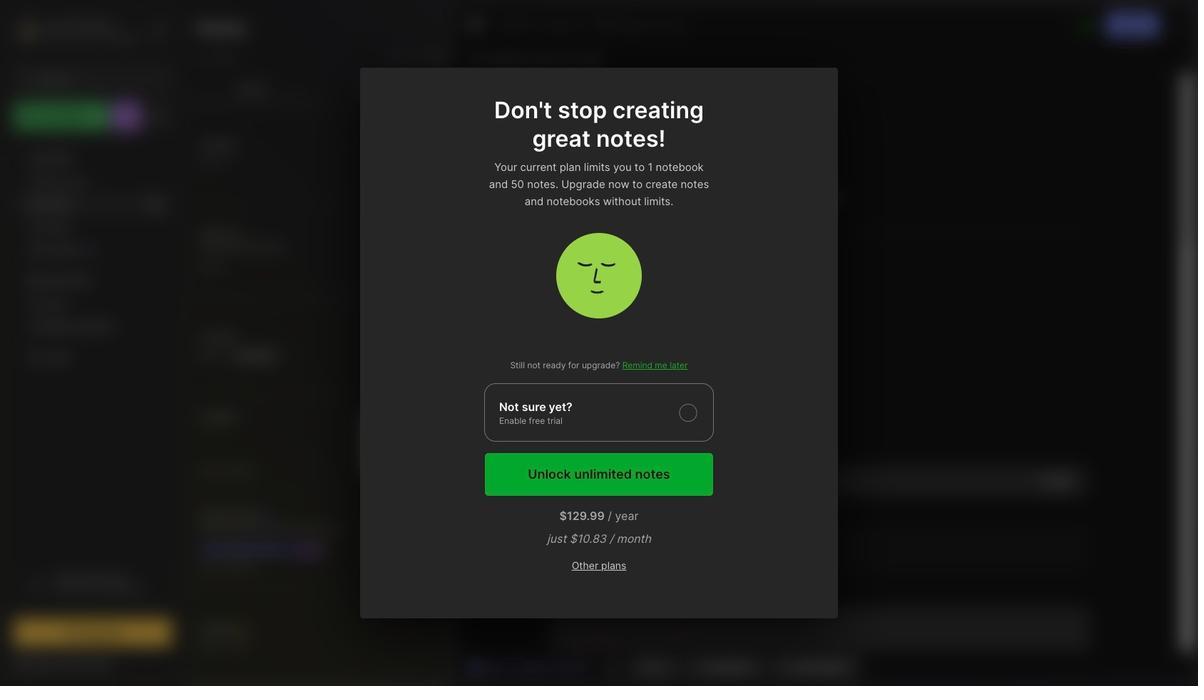 Task type: vqa. For each thing, say whether or not it's contained in the screenshot.
"tree"
yes



Task type: describe. For each thing, give the bounding box(es) containing it.
none search field inside main element
[[39, 71, 159, 88]]

add tag image
[[603, 659, 620, 676]]

Note Editor text field
[[458, 73, 1193, 653]]

Search text field
[[39, 73, 159, 86]]

main element
[[0, 0, 185, 687]]

expand note image
[[468, 16, 485, 34]]



Task type: locate. For each thing, give the bounding box(es) containing it.
dialog
[[360, 68, 838, 619]]

expand tags image
[[19, 300, 27, 309]]

tab list
[[185, 74, 453, 103]]

None search field
[[39, 71, 159, 88]]

tree
[[5, 139, 180, 551]]

None checkbox
[[484, 384, 714, 442]]

note window element
[[457, 4, 1194, 683]]

happy face illustration image
[[556, 233, 642, 319]]

tree inside main element
[[5, 139, 180, 551]]

expand notebooks image
[[19, 277, 27, 286]]



